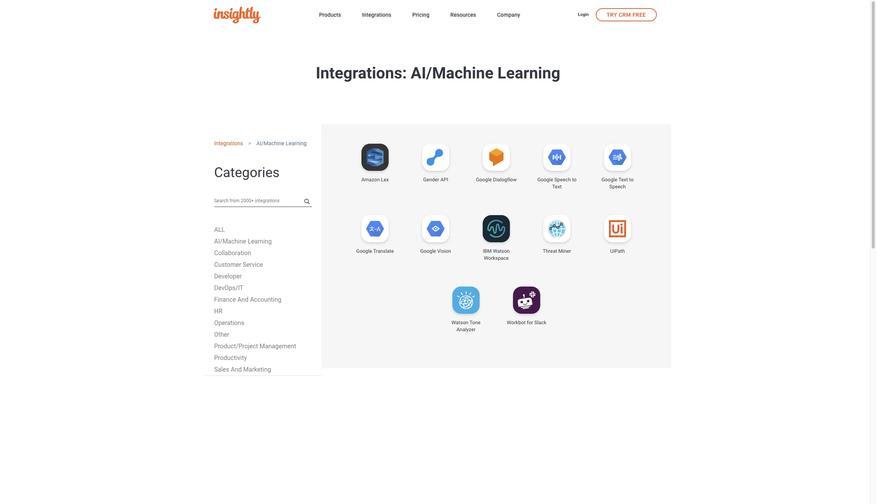 Task type: vqa. For each thing, say whether or not it's contained in the screenshot.
Threat
yes



Task type: describe. For each thing, give the bounding box(es) containing it.
workspace
[[484, 255, 509, 261]]

integrations:
[[316, 64, 407, 82]]

text inside google text to speech
[[618, 177, 628, 183]]

0 vertical spatial ai/machine
[[411, 64, 494, 82]]

integrations: ai/machine learning
[[316, 64, 560, 82]]

collaboration
[[214, 249, 251, 257]]

and for sales
[[231, 366, 242, 373]]

to for google text to speech
[[629, 177, 634, 183]]

developer
[[214, 273, 242, 280]]

customer
[[214, 261, 241, 268]]

try crm free
[[607, 11, 646, 18]]

other link
[[214, 331, 229, 338]]

1 vertical spatial learning
[[286, 140, 307, 147]]

hr
[[214, 308, 222, 315]]

threat
[[543, 248, 557, 254]]

operations
[[214, 319, 244, 327]]

speech inside google text to speech
[[609, 184, 626, 190]]

other
[[214, 331, 229, 338]]

google for google vision
[[420, 248, 436, 254]]

1 vertical spatial integrations
[[214, 140, 243, 147]]

ibm
[[483, 248, 492, 254]]

operations link
[[214, 319, 244, 327]]

resources
[[450, 12, 476, 18]]

watson inside watson tone analyzer
[[451, 320, 468, 326]]

0 vertical spatial ai/machine learning
[[256, 140, 307, 147]]

devops/it
[[214, 284, 243, 292]]

google translate
[[356, 248, 394, 254]]

ibm watson workspace
[[483, 248, 510, 261]]

workbot for slack
[[507, 320, 546, 326]]

marketing
[[243, 366, 271, 373]]

api
[[440, 177, 448, 183]]

google for google dialogflow
[[476, 177, 492, 183]]

workbot
[[507, 320, 526, 326]]

1 vertical spatial ai/machine learning
[[214, 238, 272, 245]]

sales and marketing link
[[214, 366, 271, 373]]

speech inside google speech to text
[[554, 177, 571, 183]]

sales and marketing
[[214, 366, 271, 373]]

google vision
[[420, 248, 451, 254]]

threat miner
[[543, 248, 571, 254]]

hr link
[[214, 308, 222, 315]]

customer service link
[[214, 261, 263, 268]]

1 horizontal spatial integrations link
[[362, 10, 391, 21]]

login link
[[578, 12, 589, 18]]

0 vertical spatial learning
[[497, 64, 560, 82]]

text inside google speech to text
[[552, 184, 562, 190]]

insightly logo link
[[214, 7, 307, 23]]

Search from 2000+ integrations text field
[[214, 195, 312, 207]]

analyzer
[[456, 327, 476, 333]]

google for google speech to text
[[537, 177, 553, 183]]

free
[[633, 11, 646, 18]]



Task type: locate. For each thing, give the bounding box(es) containing it.
watson up 'workspace' at the bottom right of the page
[[493, 248, 510, 254]]

uipath
[[610, 248, 625, 254]]

0 horizontal spatial integrations
[[214, 140, 243, 147]]

watson tone analyzer
[[451, 320, 481, 333]]

finance and accounting link
[[214, 296, 281, 303]]

to inside google text to speech
[[629, 177, 634, 183]]

integrations link
[[362, 10, 391, 21], [214, 140, 243, 147]]

productivity
[[214, 354, 247, 362]]

categories
[[214, 165, 280, 181]]

0 vertical spatial and
[[237, 296, 248, 303]]

watson
[[493, 248, 510, 254], [451, 320, 468, 326]]

0 vertical spatial speech
[[554, 177, 571, 183]]

ai/machine learning up collaboration link
[[214, 238, 272, 245]]

0 horizontal spatial ai/machine
[[214, 238, 246, 245]]

1 vertical spatial text
[[552, 184, 562, 190]]

service
[[243, 261, 263, 268]]

2 vertical spatial learning
[[248, 238, 272, 245]]

productivity link
[[214, 354, 247, 362]]

to inside google speech to text
[[572, 177, 576, 183]]

>
[[248, 140, 251, 147]]

1 vertical spatial integrations link
[[214, 140, 243, 147]]

finance
[[214, 296, 236, 303]]

amazon lex
[[361, 177, 389, 183]]

and down productivity
[[231, 366, 242, 373]]

management
[[260, 343, 296, 350]]

1 horizontal spatial text
[[618, 177, 628, 183]]

0 horizontal spatial integrations link
[[214, 140, 243, 147]]

ai/machine
[[411, 64, 494, 82], [256, 140, 284, 147], [214, 238, 246, 245]]

all link
[[214, 226, 225, 233]]

google inside google text to speech
[[602, 177, 617, 183]]

1 horizontal spatial to
[[629, 177, 634, 183]]

pricing
[[412, 12, 429, 18]]

product/project management link
[[214, 343, 296, 350]]

0 horizontal spatial speech
[[554, 177, 571, 183]]

to for google speech to text
[[572, 177, 576, 183]]

text
[[618, 177, 628, 183], [552, 184, 562, 190]]

for
[[527, 320, 533, 326]]

and
[[237, 296, 248, 303], [231, 366, 242, 373]]

all
[[214, 226, 225, 233]]

google dialogflow
[[476, 177, 517, 183]]

accounting
[[250, 296, 281, 303]]

customer service
[[214, 261, 263, 268]]

1 horizontal spatial ai/machine
[[256, 140, 284, 147]]

gender api
[[423, 177, 448, 183]]

google for google translate
[[356, 248, 372, 254]]

ai/machine learning right '>'
[[256, 140, 307, 147]]

google text to speech
[[602, 177, 634, 190]]

finance and accounting
[[214, 296, 281, 303]]

1 horizontal spatial speech
[[609, 184, 626, 190]]

product/project
[[214, 343, 258, 350]]

google for google text to speech
[[602, 177, 617, 183]]

google inside google speech to text
[[537, 177, 553, 183]]

try crm free button
[[596, 8, 657, 21]]

collaboration link
[[214, 249, 251, 257]]

1 vertical spatial speech
[[609, 184, 626, 190]]

1 horizontal spatial integrations
[[362, 12, 391, 18]]

0 vertical spatial watson
[[493, 248, 510, 254]]

pricing link
[[412, 10, 429, 21]]

lex
[[381, 177, 389, 183]]

0 horizontal spatial text
[[552, 184, 562, 190]]

ai/machine learning link
[[214, 238, 272, 245]]

resources link
[[450, 10, 476, 21]]

0 horizontal spatial learning
[[248, 238, 272, 245]]

login
[[578, 12, 589, 17]]

vision
[[437, 248, 451, 254]]

google
[[476, 177, 492, 183], [537, 177, 553, 183], [602, 177, 617, 183], [356, 248, 372, 254], [420, 248, 436, 254]]

1 to from the left
[[572, 177, 576, 183]]

miner
[[558, 248, 571, 254]]

developer link
[[214, 273, 242, 280]]

sales
[[214, 366, 229, 373]]

watson inside ibm watson workspace
[[493, 248, 510, 254]]

company link
[[497, 10, 520, 21]]

and right finance
[[237, 296, 248, 303]]

try
[[607, 11, 617, 18]]

2 vertical spatial ai/machine
[[214, 238, 246, 245]]

tone
[[469, 320, 481, 326]]

translate
[[373, 248, 394, 254]]

google speech to text
[[537, 177, 576, 190]]

insightly logo image
[[214, 7, 260, 23]]

0 vertical spatial integrations
[[362, 12, 391, 18]]

gender
[[423, 177, 439, 183]]

product/project management
[[214, 343, 296, 350]]

ai/machine learning
[[256, 140, 307, 147], [214, 238, 272, 245]]

products
[[319, 12, 341, 18]]

crm
[[619, 11, 631, 18]]

watson up analyzer
[[451, 320, 468, 326]]

to
[[572, 177, 576, 183], [629, 177, 634, 183]]

1 vertical spatial and
[[231, 366, 242, 373]]

0 vertical spatial integrations link
[[362, 10, 391, 21]]

devops/it link
[[214, 284, 243, 292]]

amazon
[[361, 177, 380, 183]]

products link
[[319, 10, 341, 21]]

0 horizontal spatial to
[[572, 177, 576, 183]]

try crm free link
[[596, 8, 657, 21]]

2 horizontal spatial ai/machine
[[411, 64, 494, 82]]

0 vertical spatial text
[[618, 177, 628, 183]]

1 vertical spatial watson
[[451, 320, 468, 326]]

1 vertical spatial ai/machine
[[256, 140, 284, 147]]

learning
[[497, 64, 560, 82], [286, 140, 307, 147], [248, 238, 272, 245]]

company
[[497, 12, 520, 18]]

1 horizontal spatial learning
[[286, 140, 307, 147]]

and for finance
[[237, 296, 248, 303]]

dialogflow
[[493, 177, 517, 183]]

integrations
[[362, 12, 391, 18], [214, 140, 243, 147]]

slack
[[534, 320, 546, 326]]

2 to from the left
[[629, 177, 634, 183]]

speech
[[554, 177, 571, 183], [609, 184, 626, 190]]

0 horizontal spatial watson
[[451, 320, 468, 326]]

2 horizontal spatial learning
[[497, 64, 560, 82]]

1 horizontal spatial watson
[[493, 248, 510, 254]]



